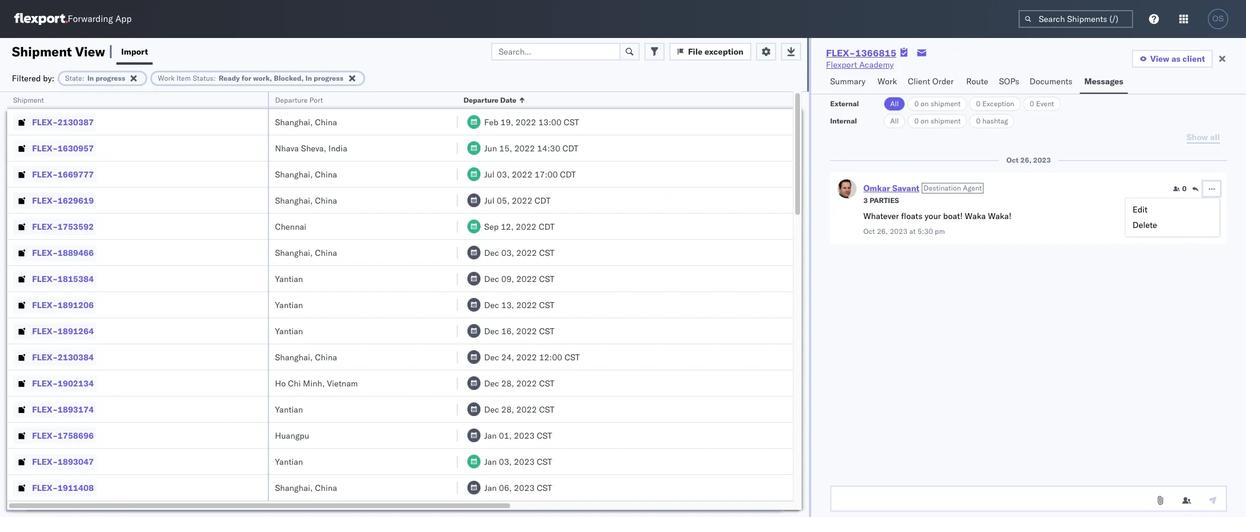 Task type: locate. For each thing, give the bounding box(es) containing it.
2 in from the left
[[306, 73, 312, 82]]

1 28, from the top
[[502, 378, 514, 389]]

2022 right 16,
[[517, 326, 537, 337]]

2 dec from the top
[[485, 274, 499, 284]]

5 shanghai, china from the top
[[275, 352, 337, 363]]

file exception button
[[670, 42, 752, 60], [670, 42, 752, 60]]

cst down sep 12, 2022 cdt
[[539, 248, 555, 258]]

cst down dec 03, 2022 cst
[[539, 274, 555, 284]]

0 horizontal spatial resize handle column header
[[254, 92, 268, 518]]

blocked,
[[274, 73, 304, 82]]

flex- for 1889466
[[32, 248, 58, 258]]

2 jan from the top
[[485, 457, 497, 467]]

2023 for oct 26, 2023
[[1034, 156, 1052, 165]]

dec for 1889466
[[485, 248, 499, 258]]

shipment
[[931, 99, 961, 108], [931, 116, 961, 125]]

shanghai, china down huangpu
[[275, 483, 337, 494]]

flex- down flex-1893047 button
[[32, 483, 58, 494]]

flex-1893047
[[32, 457, 94, 467]]

1 vertical spatial shipment
[[13, 96, 44, 105]]

2022
[[516, 117, 537, 127], [515, 143, 535, 154], [512, 169, 533, 180], [512, 195, 533, 206], [516, 221, 537, 232], [517, 248, 537, 258], [517, 274, 537, 284], [517, 300, 537, 311], [517, 326, 537, 337], [517, 352, 537, 363], [517, 378, 537, 389], [517, 404, 537, 415]]

shanghai, china up chennai
[[275, 195, 337, 206]]

03, up 05,
[[497, 169, 510, 180]]

1 horizontal spatial 26,
[[1021, 156, 1032, 165]]

1 vertical spatial all button
[[884, 114, 906, 128]]

departure date
[[464, 96, 517, 105]]

4 china from the top
[[315, 248, 337, 258]]

1 vertical spatial oct
[[864, 227, 876, 236]]

dec 28, 2022 cst for ho chi minh, vietnam
[[485, 378, 555, 389]]

on for 0 hashtag
[[921, 116, 929, 125]]

shipment inside button
[[13, 96, 44, 105]]

1 horizontal spatial progress
[[314, 73, 344, 82]]

0 horizontal spatial view
[[75, 43, 105, 60]]

2022 right 12, at the left
[[516, 221, 537, 232]]

0 vertical spatial shipment
[[12, 43, 72, 60]]

26, down 0 event
[[1021, 156, 1032, 165]]

26, down whatever
[[877, 227, 888, 236]]

shanghai, down nhava
[[275, 169, 313, 180]]

1 on from the top
[[921, 99, 929, 108]]

None text field
[[831, 486, 1228, 512]]

shipment up by: at the left
[[12, 43, 72, 60]]

2023 right 06,
[[514, 483, 535, 494]]

2 yantian from the top
[[275, 300, 303, 311]]

flex- inside button
[[32, 169, 58, 180]]

2 all button from the top
[[884, 114, 906, 128]]

dec left 09,
[[485, 274, 499, 284]]

shanghai, up chi
[[275, 352, 313, 363]]

2022 right 19,
[[516, 117, 537, 127]]

2022 for 1669777
[[512, 169, 533, 180]]

jan for jan 06, 2023 cst
[[485, 483, 497, 494]]

cdt up dec 03, 2022 cst
[[539, 221, 555, 232]]

4 shanghai, china from the top
[[275, 248, 337, 258]]

all for external
[[891, 99, 899, 108]]

3 china from the top
[[315, 195, 337, 206]]

view left as
[[1151, 53, 1170, 64]]

0 vertical spatial 0 on shipment
[[915, 99, 961, 108]]

2 resize handle column header from the left
[[444, 92, 458, 518]]

shanghai, up chennai
[[275, 195, 313, 206]]

cst for 1889466
[[539, 248, 555, 258]]

dec left '24,'
[[485, 352, 499, 363]]

shanghai, china for feb 19, 2022 13:00 cst
[[275, 117, 337, 127]]

cst for 1758696
[[537, 431, 552, 441]]

1 in from the left
[[87, 73, 94, 82]]

03, up 09,
[[502, 248, 514, 258]]

flex- down flex-1893174 'button'
[[32, 431, 58, 441]]

departure down blocked,
[[275, 96, 308, 105]]

jul 03, 2022 17:00 cdt
[[485, 169, 576, 180]]

flex-1911408 button
[[13, 480, 96, 497]]

2 all from the top
[[891, 116, 899, 125]]

0 vertical spatial all
[[891, 99, 899, 108]]

1 jul from the top
[[485, 169, 495, 180]]

3 dec from the top
[[485, 300, 499, 311]]

1 dec from the top
[[485, 248, 499, 258]]

28, for ho chi minh, vietnam
[[502, 378, 514, 389]]

shipment for shipment view
[[12, 43, 72, 60]]

0 vertical spatial shipment
[[931, 99, 961, 108]]

1 vertical spatial 0 on shipment
[[915, 116, 961, 125]]

state : in progress
[[65, 73, 125, 82]]

4 yantian from the top
[[275, 404, 303, 415]]

flex-1889466 button
[[13, 245, 96, 261]]

jan left 06,
[[485, 483, 497, 494]]

1 horizontal spatial resize handle column header
[[444, 92, 458, 518]]

china for jul 03, 2022 17:00 cdt
[[315, 169, 337, 180]]

0 vertical spatial dec 28, 2022 cst
[[485, 378, 555, 389]]

shipment for 0 hashtag
[[931, 116, 961, 125]]

0 vertical spatial 03,
[[497, 169, 510, 180]]

28, down '24,'
[[502, 378, 514, 389]]

7 dec from the top
[[485, 404, 499, 415]]

flex- down the flex-2130387 button
[[32, 143, 58, 154]]

2022 left 17:00
[[512, 169, 533, 180]]

flex- down flex-1758696 button
[[32, 457, 58, 467]]

cst for 1902134
[[539, 378, 555, 389]]

progress up the shipment button
[[96, 73, 125, 82]]

cst for 1911408
[[537, 483, 552, 494]]

3 resize handle column header from the left
[[779, 92, 793, 518]]

15,
[[500, 143, 512, 154]]

1 vertical spatial shipment
[[931, 116, 961, 125]]

0 vertical spatial jan
[[485, 431, 497, 441]]

flex- up flex-1630957 button
[[32, 117, 58, 127]]

2 vertical spatial jan
[[485, 483, 497, 494]]

2022 for 2130384
[[517, 352, 537, 363]]

departure for departure date
[[464, 96, 499, 105]]

2022 up jan 01, 2023 cst
[[517, 404, 537, 415]]

1 vertical spatial on
[[921, 116, 929, 125]]

1 shanghai, from the top
[[275, 117, 313, 127]]

1 all from the top
[[891, 99, 899, 108]]

flex- up flexport
[[827, 47, 856, 59]]

0 on shipment for 0 exception
[[915, 99, 961, 108]]

flex- up flex-1891264 button
[[32, 300, 58, 311]]

jul for jul 03, 2022 17:00 cdt
[[485, 169, 495, 180]]

flex- for 1911408
[[32, 483, 58, 494]]

yantian for flex-1891206
[[275, 300, 303, 311]]

1 vertical spatial dec 28, 2022 cst
[[485, 404, 555, 415]]

03,
[[497, 169, 510, 180], [502, 248, 514, 258], [499, 457, 512, 467]]

app
[[115, 13, 132, 25]]

28, for yantian
[[502, 404, 514, 415]]

5 shanghai, from the top
[[275, 352, 313, 363]]

1 dec 28, 2022 cst from the top
[[485, 378, 555, 389]]

all button
[[884, 97, 906, 111], [884, 114, 906, 128]]

6 dec from the top
[[485, 378, 499, 389]]

2 28, from the top
[[502, 404, 514, 415]]

flex- for 1758696
[[32, 431, 58, 441]]

cst for 1891206
[[539, 300, 555, 311]]

jul down jun
[[485, 169, 495, 180]]

2 0 on shipment from the top
[[915, 116, 961, 125]]

shipment down filtered
[[13, 96, 44, 105]]

shanghai, down chennai
[[275, 248, 313, 258]]

0 vertical spatial jul
[[485, 169, 495, 180]]

cst up jan 01, 2023 cst
[[539, 404, 555, 415]]

cst for 1815384
[[539, 274, 555, 284]]

resize handle column header
[[254, 92, 268, 518], [444, 92, 458, 518], [779, 92, 793, 518]]

1 shanghai, china from the top
[[275, 117, 337, 127]]

0 vertical spatial oct
[[1007, 156, 1019, 165]]

shanghai, china down departure port
[[275, 117, 337, 127]]

03, for jul
[[497, 169, 510, 180]]

0 horizontal spatial oct
[[864, 227, 876, 236]]

sops button
[[995, 71, 1025, 94]]

nhava sheva, india
[[275, 143, 348, 154]]

2022 for 2130387
[[516, 117, 537, 127]]

3 parties
[[864, 196, 900, 205]]

flex- for 1891206
[[32, 300, 58, 311]]

0 vertical spatial all button
[[884, 97, 906, 111]]

3 shanghai, china from the top
[[275, 195, 337, 206]]

12:00
[[539, 352, 563, 363]]

2 jul from the top
[[485, 195, 495, 206]]

1758696
[[58, 431, 94, 441]]

5 china from the top
[[315, 352, 337, 363]]

2 shipment from the top
[[931, 116, 961, 125]]

2130387
[[58, 117, 94, 127]]

shanghai, china for jul 05, 2022 cdt
[[275, 195, 337, 206]]

flex- inside 'button'
[[32, 404, 58, 415]]

2 dec 28, 2022 cst from the top
[[485, 404, 555, 415]]

work for work item status : ready for work, blocked, in progress
[[158, 73, 175, 82]]

flex-2130384
[[32, 352, 94, 363]]

flex- for 1893047
[[32, 457, 58, 467]]

17:00
[[535, 169, 558, 180]]

2022 right 15,
[[515, 143, 535, 154]]

jan up "jan 06, 2023 cst"
[[485, 457, 497, 467]]

flex- inside button
[[32, 457, 58, 467]]

jun
[[485, 143, 497, 154]]

0 horizontal spatial progress
[[96, 73, 125, 82]]

departure up the feb
[[464, 96, 499, 105]]

: right by: at the left
[[82, 73, 84, 82]]

client
[[908, 76, 931, 87]]

5 yantian from the top
[[275, 457, 303, 467]]

03, for jan
[[499, 457, 512, 467]]

flex-1629619 button
[[13, 192, 96, 209]]

dec 03, 2022 cst
[[485, 248, 555, 258]]

flex-1753592
[[32, 221, 94, 232]]

1 all button from the top
[[884, 97, 906, 111]]

china for dec 24, 2022 12:00 cst
[[315, 352, 337, 363]]

jul left 05,
[[485, 195, 495, 206]]

2022 right 09,
[[517, 274, 537, 284]]

jul
[[485, 169, 495, 180], [485, 195, 495, 206]]

2023 up "jan 06, 2023 cst"
[[514, 457, 535, 467]]

0 vertical spatial 28,
[[502, 378, 514, 389]]

2022 for 1893174
[[517, 404, 537, 415]]

03, up 06,
[[499, 457, 512, 467]]

3 shanghai, from the top
[[275, 195, 313, 206]]

2022 down "dec 24, 2022 12:00 cst"
[[517, 378, 537, 389]]

2 : from the left
[[214, 73, 216, 82]]

flex- up flex-1753592 button
[[32, 195, 58, 206]]

5 dec from the top
[[485, 352, 499, 363]]

dec up 01,
[[485, 404, 499, 415]]

oct down hashtag on the top of the page
[[1007, 156, 1019, 165]]

dec left 13,
[[485, 300, 499, 311]]

cst up "12:00"
[[539, 326, 555, 337]]

0 horizontal spatial 26,
[[877, 227, 888, 236]]

: left the ready
[[214, 73, 216, 82]]

oct down whatever
[[864, 227, 876, 236]]

2022 for 1889466
[[517, 248, 537, 258]]

2 departure from the left
[[464, 96, 499, 105]]

1 vertical spatial jul
[[485, 195, 495, 206]]

0 horizontal spatial in
[[87, 73, 94, 82]]

dec 28, 2022 cst up jan 01, 2023 cst
[[485, 404, 555, 415]]

by:
[[43, 73, 54, 84]]

jan 01, 2023 cst
[[485, 431, 552, 441]]

sep
[[485, 221, 499, 232]]

dec down sep
[[485, 248, 499, 258]]

dec for 1891206
[[485, 300, 499, 311]]

2 on from the top
[[921, 116, 929, 125]]

1 yantian from the top
[[275, 274, 303, 284]]

flex- up flex-1758696 button
[[32, 404, 58, 415]]

shanghai, down huangpu
[[275, 483, 313, 494]]

work
[[158, 73, 175, 82], [878, 76, 898, 87]]

work inside work button
[[878, 76, 898, 87]]

6 shanghai, china from the top
[[275, 483, 337, 494]]

in
[[87, 73, 94, 82], [306, 73, 312, 82]]

departure
[[275, 96, 308, 105], [464, 96, 499, 105]]

cst up jan 03, 2023 cst
[[537, 431, 552, 441]]

flex- down flex-1753592 button
[[32, 248, 58, 258]]

view up the 'state : in progress'
[[75, 43, 105, 60]]

2 china from the top
[[315, 169, 337, 180]]

09,
[[502, 274, 514, 284]]

documents button
[[1025, 71, 1080, 94]]

file exception
[[688, 46, 744, 57]]

china for jan 06, 2023 cst
[[315, 483, 337, 494]]

1 shipment from the top
[[931, 99, 961, 108]]

flex- down flex-1891264 button
[[32, 352, 58, 363]]

6 shanghai, from the top
[[275, 483, 313, 494]]

flex- for 1753592
[[32, 221, 58, 232]]

shanghai, down departure port
[[275, 117, 313, 127]]

2022 right 13,
[[517, 300, 537, 311]]

shanghai, for jul 05, 2022 cdt
[[275, 195, 313, 206]]

2023 right 01,
[[514, 431, 535, 441]]

flex- up flex-1889466 button
[[32, 221, 58, 232]]

24,
[[502, 352, 514, 363]]

0 horizontal spatial :
[[82, 73, 84, 82]]

28, up 01,
[[502, 404, 514, 415]]

flex-1902134
[[32, 378, 94, 389]]

work down academy
[[878, 76, 898, 87]]

flex- for 1902134
[[32, 378, 58, 389]]

4 shanghai, from the top
[[275, 248, 313, 258]]

4 dec from the top
[[485, 326, 499, 337]]

dec left 16,
[[485, 326, 499, 337]]

flex-1893174
[[32, 404, 94, 415]]

0 event
[[1030, 99, 1055, 108]]

0 horizontal spatial work
[[158, 73, 175, 82]]

all
[[891, 99, 899, 108], [891, 116, 899, 125]]

2 shanghai, china from the top
[[275, 169, 337, 180]]

1 vertical spatial 03,
[[502, 248, 514, 258]]

flex-1366815
[[827, 47, 897, 59]]

cst up "jan 06, 2023 cst"
[[537, 457, 552, 467]]

flexport. image
[[14, 13, 68, 25]]

2 shanghai, from the top
[[275, 169, 313, 180]]

edit delete
[[1133, 204, 1158, 231]]

0 vertical spatial on
[[921, 99, 929, 108]]

progress
[[96, 73, 125, 82], [314, 73, 344, 82]]

oct
[[1007, 156, 1019, 165], [864, 227, 876, 236]]

2 vertical spatial 03,
[[499, 457, 512, 467]]

dec 28, 2022 cst down '24,'
[[485, 378, 555, 389]]

1 horizontal spatial in
[[306, 73, 312, 82]]

1 vertical spatial 28,
[[502, 404, 514, 415]]

in right blocked,
[[306, 73, 312, 82]]

1 vertical spatial 26,
[[877, 227, 888, 236]]

shanghai, china down chennai
[[275, 248, 337, 258]]

1 horizontal spatial work
[[878, 76, 898, 87]]

0 vertical spatial 26,
[[1021, 156, 1032, 165]]

yantian for flex-1893174
[[275, 404, 303, 415]]

flex-1630957 button
[[13, 140, 96, 157]]

shanghai, china up the minh,
[[275, 352, 337, 363]]

1 resize handle column header from the left
[[254, 92, 268, 518]]

0 horizontal spatial departure
[[275, 96, 308, 105]]

flex- down the flex-2130384 button
[[32, 378, 58, 389]]

1 horizontal spatial departure
[[464, 96, 499, 105]]

flex-1893174 button
[[13, 401, 96, 418]]

2130384
[[58, 352, 94, 363]]

flex- down the flex-1891206 button
[[32, 326, 58, 337]]

6 china from the top
[[315, 483, 337, 494]]

omkar savant button
[[864, 183, 920, 194]]

cst down jan 03, 2023 cst
[[537, 483, 552, 494]]

forwarding app link
[[14, 13, 132, 25]]

messages
[[1085, 76, 1124, 87]]

2022 right 05,
[[512, 195, 533, 206]]

3 jan from the top
[[485, 483, 497, 494]]

shipment button
[[7, 93, 256, 105]]

state
[[65, 73, 82, 82]]

flex- up the flex-1891206 button
[[32, 274, 58, 284]]

import button
[[116, 38, 153, 65]]

0 hashtag
[[977, 116, 1009, 125]]

2 horizontal spatial resize handle column header
[[779, 92, 793, 518]]

3 yantian from the top
[[275, 326, 303, 337]]

jan 06, 2023 cst
[[485, 483, 552, 494]]

progress up port
[[314, 73, 344, 82]]

3 parties button
[[864, 195, 900, 206]]

2023 for jan 03, 2023 cst
[[514, 457, 535, 467]]

1 china from the top
[[315, 117, 337, 127]]

in right state
[[87, 73, 94, 82]]

flex-1891264
[[32, 326, 94, 337]]

ready
[[219, 73, 240, 82]]

cst up dec 16, 2022 cst
[[539, 300, 555, 311]]

2023 down 0 event
[[1034, 156, 1052, 165]]

1 horizontal spatial view
[[1151, 53, 1170, 64]]

flex- down flex-1630957 button
[[32, 169, 58, 180]]

shanghai, china down nhava sheva, india
[[275, 169, 337, 180]]

as
[[1172, 53, 1181, 64]]

1 horizontal spatial :
[[214, 73, 216, 82]]

05,
[[497, 195, 510, 206]]

1 vertical spatial jan
[[485, 457, 497, 467]]

dec down "dec 24, 2022 12:00 cst"
[[485, 378, 499, 389]]

2023 left at
[[890, 227, 908, 236]]

2022 down sep 12, 2022 cdt
[[517, 248, 537, 258]]

jan left 01,
[[485, 431, 497, 441]]

1 departure from the left
[[275, 96, 308, 105]]

5:30
[[918, 227, 934, 236]]

0
[[915, 99, 919, 108], [977, 99, 981, 108], [1030, 99, 1035, 108], [915, 116, 919, 125], [977, 116, 981, 125], [1183, 184, 1187, 193]]

cst for 1891264
[[539, 326, 555, 337]]

cst down "12:00"
[[539, 378, 555, 389]]

cdt right 17:00
[[560, 169, 576, 180]]

shipment
[[12, 43, 72, 60], [13, 96, 44, 105]]

hashtag
[[983, 116, 1009, 125]]

flex- for 2130387
[[32, 117, 58, 127]]

1 jan from the top
[[485, 431, 497, 441]]

work left item
[[158, 73, 175, 82]]

dec for 1891264
[[485, 326, 499, 337]]

ho chi minh, vietnam
[[275, 378, 358, 389]]

flex-1669777
[[32, 169, 94, 180]]

1 vertical spatial all
[[891, 116, 899, 125]]

2022 right '24,'
[[517, 352, 537, 363]]

jul for jul 05, 2022 cdt
[[485, 195, 495, 206]]

on
[[921, 99, 929, 108], [921, 116, 929, 125]]

1 0 on shipment from the top
[[915, 99, 961, 108]]



Task type: vqa. For each thing, say whether or not it's contained in the screenshot.


Task type: describe. For each thing, give the bounding box(es) containing it.
departure port button
[[269, 93, 447, 105]]

1 horizontal spatial oct
[[1007, 156, 1019, 165]]

ho
[[275, 378, 286, 389]]

work,
[[253, 73, 272, 82]]

2022 for 1630957
[[515, 143, 535, 154]]

forwarding
[[68, 13, 113, 25]]

summary
[[831, 76, 866, 87]]

whatever floats your boat! waka waka! oct 26, 2023 at 5:30 pm
[[864, 211, 1012, 236]]

1 progress from the left
[[96, 73, 125, 82]]

cdt right 14:30
[[563, 143, 579, 154]]

vietnam
[[327, 378, 358, 389]]

1902134
[[58, 378, 94, 389]]

12,
[[501, 221, 514, 232]]

your
[[925, 211, 942, 222]]

2023 inside whatever floats your boat! waka waka! oct 26, 2023 at 5:30 pm
[[890, 227, 908, 236]]

feb 19, 2022 13:00 cst
[[485, 117, 579, 127]]

boat!
[[944, 211, 963, 222]]

flex-1630957
[[32, 143, 94, 154]]

jan for jan 03, 2023 cst
[[485, 457, 497, 467]]

06,
[[499, 483, 512, 494]]

flex- for 2130384
[[32, 352, 58, 363]]

flex-1366815 link
[[827, 47, 897, 59]]

yantian for flex-1891264
[[275, 326, 303, 337]]

chennai
[[275, 221, 307, 232]]

2022 for 1902134
[[517, 378, 537, 389]]

19,
[[501, 117, 514, 127]]

2 progress from the left
[[314, 73, 344, 82]]

view as client button
[[1133, 50, 1214, 68]]

1 : from the left
[[82, 73, 84, 82]]

client
[[1183, 53, 1206, 64]]

departure for departure port
[[275, 96, 308, 105]]

file
[[688, 46, 703, 57]]

china for jul 05, 2022 cdt
[[315, 195, 337, 206]]

shanghai, for feb 19, 2022 13:00 cst
[[275, 117, 313, 127]]

flex- for 1815384
[[32, 274, 58, 284]]

2022 for 1629619
[[512, 195, 533, 206]]

for
[[242, 73, 251, 82]]

dec for 1815384
[[485, 274, 499, 284]]

2023 for jan 06, 2023 cst
[[514, 483, 535, 494]]

1669777
[[58, 169, 94, 180]]

summary button
[[826, 71, 873, 94]]

port
[[310, 96, 323, 105]]

shanghai, for dec 24, 2022 12:00 cst
[[275, 352, 313, 363]]

sops
[[1000, 76, 1020, 87]]

shipment view
[[12, 43, 105, 60]]

chi
[[288, 378, 301, 389]]

shipment for 0 exception
[[931, 99, 961, 108]]

departure date button
[[458, 93, 781, 105]]

2022 for 1891206
[[517, 300, 537, 311]]

flex- for 1893174
[[32, 404, 58, 415]]

1893174
[[58, 404, 94, 415]]

0 exception
[[977, 99, 1015, 108]]

flex- for 1669777
[[32, 169, 58, 180]]

flex-1758696
[[32, 431, 94, 441]]

os button
[[1205, 5, 1233, 33]]

destination
[[924, 184, 962, 193]]

flex-1753592 button
[[13, 218, 96, 235]]

flex-2130387 button
[[13, 114, 96, 130]]

shanghai, china for jul 03, 2022 17:00 cdt
[[275, 169, 337, 180]]

india
[[329, 143, 348, 154]]

01,
[[499, 431, 512, 441]]

1891206
[[58, 300, 94, 311]]

flex-1669777 button
[[13, 166, 96, 183]]

status
[[193, 73, 214, 82]]

2022 for 1891264
[[517, 326, 537, 337]]

work item status : ready for work, blocked, in progress
[[158, 73, 344, 82]]

Search Shipments (/) text field
[[1019, 10, 1134, 28]]

whatever
[[864, 211, 900, 222]]

dec 24, 2022 12:00 cst
[[485, 352, 580, 363]]

view inside "view as client" button
[[1151, 53, 1170, 64]]

dec for 2130384
[[485, 352, 499, 363]]

13:00
[[539, 117, 562, 127]]

flex- for 1630957
[[32, 143, 58, 154]]

minh,
[[303, 378, 325, 389]]

0 inside button
[[1183, 184, 1187, 193]]

dec for 1893174
[[485, 404, 499, 415]]

resize handle column header for date
[[779, 92, 793, 518]]

yantian for flex-1893047
[[275, 457, 303, 467]]

shanghai, for dec 03, 2022 cst
[[275, 248, 313, 258]]

shipment for shipment
[[13, 96, 44, 105]]

13,
[[502, 300, 514, 311]]

Search... text field
[[492, 42, 621, 60]]

1891264
[[58, 326, 94, 337]]

dec 16, 2022 cst
[[485, 326, 555, 337]]

26, inside whatever floats your boat! waka waka! oct 26, 2023 at 5:30 pm
[[877, 227, 888, 236]]

shanghai, for jul 03, 2022 17:00 cdt
[[275, 169, 313, 180]]

1753592
[[58, 221, 94, 232]]

shanghai, china for dec 03, 2022 cst
[[275, 248, 337, 258]]

1815384
[[58, 274, 94, 284]]

flex- for 1629619
[[32, 195, 58, 206]]

flex-1891206
[[32, 300, 94, 311]]

flex-1629619
[[32, 195, 94, 206]]

all for internal
[[891, 116, 899, 125]]

date
[[501, 96, 517, 105]]

internal
[[831, 116, 858, 125]]

external
[[831, 99, 860, 108]]

route button
[[962, 71, 995, 94]]

academy
[[860, 59, 894, 70]]

oct inside whatever floats your boat! waka waka! oct 26, 2023 at 5:30 pm
[[864, 227, 876, 236]]

dec 28, 2022 cst for yantian
[[485, 404, 555, 415]]

shanghai, china for dec 24, 2022 12:00 cst
[[275, 352, 337, 363]]

savant
[[893, 183, 920, 194]]

cst for 1893174
[[539, 404, 555, 415]]

all button for internal
[[884, 114, 906, 128]]

parties
[[870, 196, 900, 205]]

0 on shipment for 0 hashtag
[[915, 116, 961, 125]]

flex- for 1366815
[[827, 47, 856, 59]]

flex-1891264 button
[[13, 323, 96, 340]]

cdt down 17:00
[[535, 195, 551, 206]]

cst right "13:00"
[[564, 117, 579, 127]]

delete
[[1133, 220, 1158, 231]]

resize handle column header for port
[[444, 92, 458, 518]]

flex-1758696 button
[[13, 428, 96, 444]]

dec for 1902134
[[485, 378, 499, 389]]

filtered by:
[[12, 73, 54, 84]]

china for feb 19, 2022 13:00 cst
[[315, 117, 337, 127]]

waka!
[[989, 211, 1012, 222]]

route
[[967, 76, 989, 87]]

pm
[[935, 227, 946, 236]]

jun 15, 2022 14:30 cdt
[[485, 143, 579, 154]]

yantian for flex-1815384
[[275, 274, 303, 284]]

dec 09, 2022 cst
[[485, 274, 555, 284]]

shanghai, china for jan 06, 2023 cst
[[275, 483, 337, 494]]

jan for jan 01, 2023 cst
[[485, 431, 497, 441]]

china for dec 03, 2022 cst
[[315, 248, 337, 258]]

oct 26, 2023
[[1007, 156, 1052, 165]]

jul 05, 2022 cdt
[[485, 195, 551, 206]]

sep 12, 2022 cdt
[[485, 221, 555, 232]]

2023 for jan 01, 2023 cst
[[514, 431, 535, 441]]

1630957
[[58, 143, 94, 154]]

1911408
[[58, 483, 94, 494]]

sheva,
[[301, 143, 327, 154]]

2022 for 1815384
[[517, 274, 537, 284]]

cst right "12:00"
[[565, 352, 580, 363]]

on for 0 exception
[[921, 99, 929, 108]]

work for work
[[878, 76, 898, 87]]

flexport academy link
[[827, 59, 894, 71]]

item
[[177, 73, 191, 82]]

all button for external
[[884, 97, 906, 111]]

exception
[[983, 99, 1015, 108]]

03, for dec
[[502, 248, 514, 258]]

0 button
[[1174, 184, 1187, 194]]

cst for 1893047
[[537, 457, 552, 467]]

dec 13, 2022 cst
[[485, 300, 555, 311]]

shanghai, for jan 06, 2023 cst
[[275, 483, 313, 494]]

2022 for 1753592
[[516, 221, 537, 232]]

flex- for 1891264
[[32, 326, 58, 337]]



